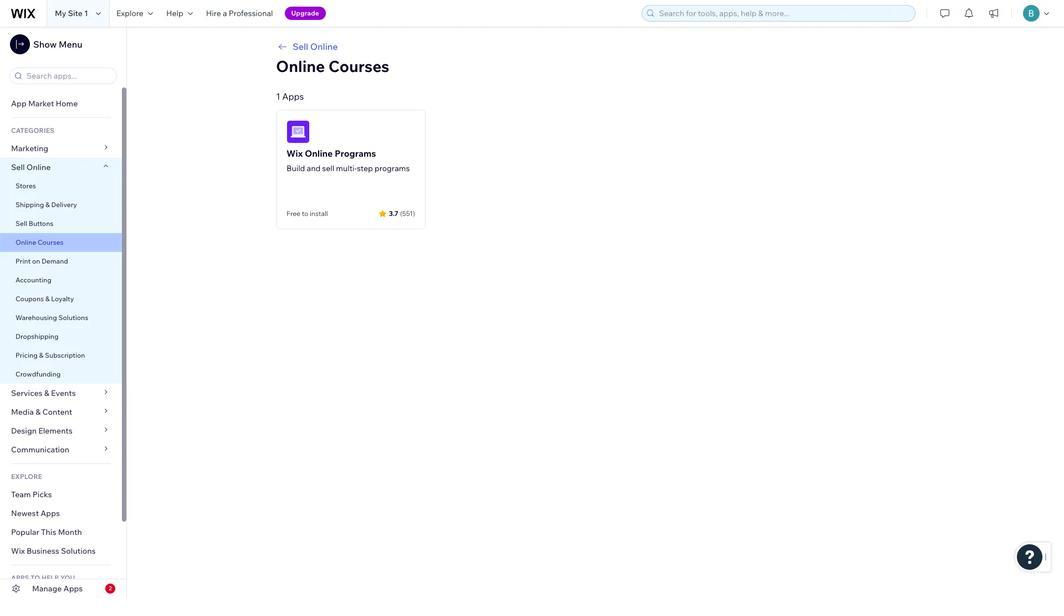 Task type: vqa. For each thing, say whether or not it's contained in the screenshot.
bottommost Sell
yes



Task type: locate. For each thing, give the bounding box(es) containing it.
sell left buttons
[[16, 219, 27, 228]]

sell buttons link
[[0, 214, 122, 233]]

stores
[[16, 182, 36, 190]]

picks
[[33, 490, 52, 500]]

media & content
[[11, 407, 72, 417]]

sell up 'stores'
[[11, 162, 25, 172]]

1 vertical spatial courses
[[38, 238, 63, 247]]

online courses down buttons
[[16, 238, 63, 247]]

dropshipping
[[16, 333, 59, 341]]

& for subscription
[[39, 351, 43, 360]]

0 horizontal spatial courses
[[38, 238, 63, 247]]

1 horizontal spatial 1
[[276, 91, 280, 102]]

my site 1
[[55, 8, 88, 18]]

marketing
[[11, 144, 48, 154]]

online up print
[[16, 238, 36, 247]]

to
[[302, 210, 308, 218]]

popular this month link
[[0, 523, 122, 542]]

wix inside "sidebar" element
[[11, 546, 25, 556]]

wix online programs build and sell multi-step programs
[[287, 148, 410, 173]]

1 horizontal spatial wix
[[287, 148, 303, 159]]

design
[[11, 426, 37, 436]]

communication
[[11, 445, 71, 455]]

online courses up 1 apps on the left top of the page
[[276, 57, 389, 76]]

& left loyalty
[[45, 295, 50, 303]]

& left delivery
[[45, 201, 50, 209]]

crowdfunding link
[[0, 365, 122, 384]]

0 horizontal spatial online courses
[[16, 238, 63, 247]]

apps to help you
[[11, 574, 75, 583]]

sell down upgrade button
[[293, 41, 308, 52]]

sell online
[[293, 41, 338, 52], [11, 162, 51, 172]]

wix business solutions
[[11, 546, 96, 556]]

1 horizontal spatial apps
[[63, 584, 83, 594]]

1 vertical spatial apps
[[41, 509, 60, 519]]

newest
[[11, 509, 39, 519]]

help
[[166, 8, 183, 18]]

app market home link
[[0, 94, 122, 113]]

1 vertical spatial sell
[[11, 162, 25, 172]]

you
[[60, 574, 75, 583]]

1 vertical spatial sell online link
[[0, 158, 122, 177]]

online up and
[[305, 148, 333, 159]]

wix down popular
[[11, 546, 25, 556]]

sell online down marketing
[[11, 162, 51, 172]]

1 horizontal spatial online courses
[[276, 57, 389, 76]]

0 horizontal spatial wix
[[11, 546, 25, 556]]

show menu
[[33, 39, 82, 50]]

shipping & delivery link
[[0, 196, 122, 214]]

dropshipping link
[[0, 328, 122, 346]]

show menu button
[[10, 34, 82, 54]]

online up 1 apps on the left top of the page
[[276, 57, 325, 76]]

team picks
[[11, 490, 52, 500]]

apps
[[282, 91, 304, 102], [41, 509, 60, 519], [63, 584, 83, 594]]

0 vertical spatial sell online
[[293, 41, 338, 52]]

help button
[[160, 0, 199, 27]]

apps for newest apps
[[41, 509, 60, 519]]

0 vertical spatial courses
[[328, 57, 389, 76]]

0 horizontal spatial sell online
[[11, 162, 51, 172]]

& left events
[[44, 389, 49, 399]]

0 horizontal spatial apps
[[41, 509, 60, 519]]

1 horizontal spatial courses
[[328, 57, 389, 76]]

my
[[55, 8, 66, 18]]

1 vertical spatial online courses
[[16, 238, 63, 247]]

explore
[[11, 473, 42, 481]]

media & content link
[[0, 403, 122, 422]]

wix up build
[[287, 148, 303, 159]]

programs
[[335, 148, 376, 159]]

events
[[51, 389, 76, 399]]

(551)
[[400, 209, 415, 218]]

1 vertical spatial solutions
[[61, 546, 96, 556]]

courses
[[328, 57, 389, 76], [38, 238, 63, 247]]

shipping & delivery
[[16, 201, 77, 209]]

& right pricing
[[39, 351, 43, 360]]

home
[[56, 99, 78, 109]]

1 vertical spatial wix
[[11, 546, 25, 556]]

wix inside wix online programs build and sell multi-step programs
[[287, 148, 303, 159]]

Search apps... field
[[23, 68, 113, 84]]

shipping
[[16, 201, 44, 209]]

apps down you
[[63, 584, 83, 594]]

buttons
[[29, 219, 53, 228]]

show
[[33, 39, 57, 50]]

solutions
[[58, 314, 88, 322], [61, 546, 96, 556]]

on
[[32, 257, 40, 265]]

crowdfunding
[[16, 370, 61, 379]]

online
[[310, 41, 338, 52], [276, 57, 325, 76], [305, 148, 333, 159], [26, 162, 51, 172], [16, 238, 36, 247]]

popular
[[11, 528, 39, 538]]

app market home
[[11, 99, 78, 109]]

1
[[84, 8, 88, 18], [276, 91, 280, 102]]

0 horizontal spatial 1
[[84, 8, 88, 18]]

1 vertical spatial sell online
[[11, 162, 51, 172]]

apps up 'wix online programs logo'
[[282, 91, 304, 102]]

sell online link
[[276, 40, 915, 53], [0, 158, 122, 177]]

& right media
[[36, 407, 41, 417]]

apps for 1 apps
[[282, 91, 304, 102]]

solutions down month
[[61, 546, 96, 556]]

sidebar element
[[0, 27, 127, 599]]

wix for online
[[287, 148, 303, 159]]

free to install
[[287, 210, 328, 218]]

delivery
[[51, 201, 77, 209]]

0 horizontal spatial sell online link
[[0, 158, 122, 177]]

loyalty
[[51, 295, 74, 303]]

0 vertical spatial apps
[[282, 91, 304, 102]]

apps up the this at bottom left
[[41, 509, 60, 519]]

online courses link
[[0, 233, 122, 252]]

design elements link
[[0, 422, 122, 441]]

0 vertical spatial sell
[[293, 41, 308, 52]]

2 vertical spatial sell
[[16, 219, 27, 228]]

& inside 'link'
[[45, 295, 50, 303]]

help
[[42, 574, 59, 583]]

month
[[58, 528, 82, 538]]

services & events link
[[0, 384, 122, 403]]

0 vertical spatial wix
[[287, 148, 303, 159]]

1 apps
[[276, 91, 304, 102]]

online courses
[[276, 57, 389, 76], [16, 238, 63, 247]]

sell for bottommost 'sell online' link
[[11, 162, 25, 172]]

solutions down loyalty
[[58, 314, 88, 322]]

2
[[109, 585, 112, 592]]

2 horizontal spatial apps
[[282, 91, 304, 102]]

app
[[11, 99, 27, 109]]

1 horizontal spatial sell online link
[[276, 40, 915, 53]]

sell online down upgrade button
[[293, 41, 338, 52]]

2 vertical spatial apps
[[63, 584, 83, 594]]



Task type: describe. For each thing, give the bounding box(es) containing it.
team picks link
[[0, 486, 122, 504]]

marketing link
[[0, 139, 122, 158]]

sell buttons
[[16, 219, 53, 228]]

hire a professional link
[[199, 0, 280, 27]]

pricing & subscription
[[16, 351, 85, 360]]

0 vertical spatial sell online link
[[276, 40, 915, 53]]

0 vertical spatial 1
[[84, 8, 88, 18]]

site
[[68, 8, 83, 18]]

courses inside "link"
[[38, 238, 63, 247]]

media
[[11, 407, 34, 417]]

upgrade button
[[285, 7, 326, 20]]

this
[[41, 528, 56, 538]]

elements
[[38, 426, 73, 436]]

programs
[[375, 164, 410, 173]]

print on demand
[[16, 257, 68, 265]]

team
[[11, 490, 31, 500]]

free
[[287, 210, 300, 218]]

apps
[[11, 574, 29, 583]]

warehousing solutions link
[[0, 309, 122, 328]]

professional
[[229, 8, 273, 18]]

0 vertical spatial online courses
[[276, 57, 389, 76]]

upgrade
[[291, 9, 319, 17]]

subscription
[[45, 351, 85, 360]]

1 horizontal spatial sell online
[[293, 41, 338, 52]]

explore
[[116, 8, 143, 18]]

menu
[[59, 39, 82, 50]]

newest apps
[[11, 509, 60, 519]]

to
[[31, 574, 40, 583]]

wix business solutions link
[[0, 542, 122, 561]]

online inside "link"
[[16, 238, 36, 247]]

install
[[310, 210, 328, 218]]

newest apps link
[[0, 504, 122, 523]]

step
[[357, 164, 373, 173]]

popular this month
[[11, 528, 82, 538]]

pricing
[[16, 351, 38, 360]]

1 vertical spatial 1
[[276, 91, 280, 102]]

wix online programs logo image
[[287, 120, 310, 144]]

coupons
[[16, 295, 44, 303]]

accounting
[[16, 276, 51, 284]]

apps for manage apps
[[63, 584, 83, 594]]

content
[[42, 407, 72, 417]]

categories
[[11, 126, 54, 135]]

services & events
[[11, 389, 76, 399]]

market
[[28, 99, 54, 109]]

demand
[[42, 257, 68, 265]]

online down upgrade button
[[310, 41, 338, 52]]

manage apps
[[32, 584, 83, 594]]

warehousing
[[16, 314, 57, 322]]

3.7
[[389, 209, 398, 218]]

coupons & loyalty
[[16, 295, 74, 303]]

& for content
[[36, 407, 41, 417]]

& for delivery
[[45, 201, 50, 209]]

sell for sell buttons link
[[16, 219, 27, 228]]

Search for tools, apps, help & more... field
[[656, 6, 912, 21]]

hire a professional
[[206, 8, 273, 18]]

online down marketing
[[26, 162, 51, 172]]

wix for business
[[11, 546, 25, 556]]

online inside wix online programs build and sell multi-step programs
[[305, 148, 333, 159]]

coupons & loyalty link
[[0, 290, 122, 309]]

a
[[223, 8, 227, 18]]

accounting link
[[0, 271, 122, 290]]

design elements
[[11, 426, 73, 436]]

and
[[307, 164, 320, 173]]

sell
[[322, 164, 334, 173]]

pricing & subscription link
[[0, 346, 122, 365]]

print on demand link
[[0, 252, 122, 271]]

3.7 (551)
[[389, 209, 415, 218]]

business
[[27, 546, 59, 556]]

services
[[11, 389, 42, 399]]

sell online inside "sidebar" element
[[11, 162, 51, 172]]

stores link
[[0, 177, 122, 196]]

& for loyalty
[[45, 295, 50, 303]]

multi-
[[336, 164, 357, 173]]

communication link
[[0, 441, 122, 459]]

hire
[[206, 8, 221, 18]]

print
[[16, 257, 31, 265]]

build
[[287, 164, 305, 173]]

online courses inside "link"
[[16, 238, 63, 247]]

& for events
[[44, 389, 49, 399]]

0 vertical spatial solutions
[[58, 314, 88, 322]]

warehousing solutions
[[16, 314, 88, 322]]



